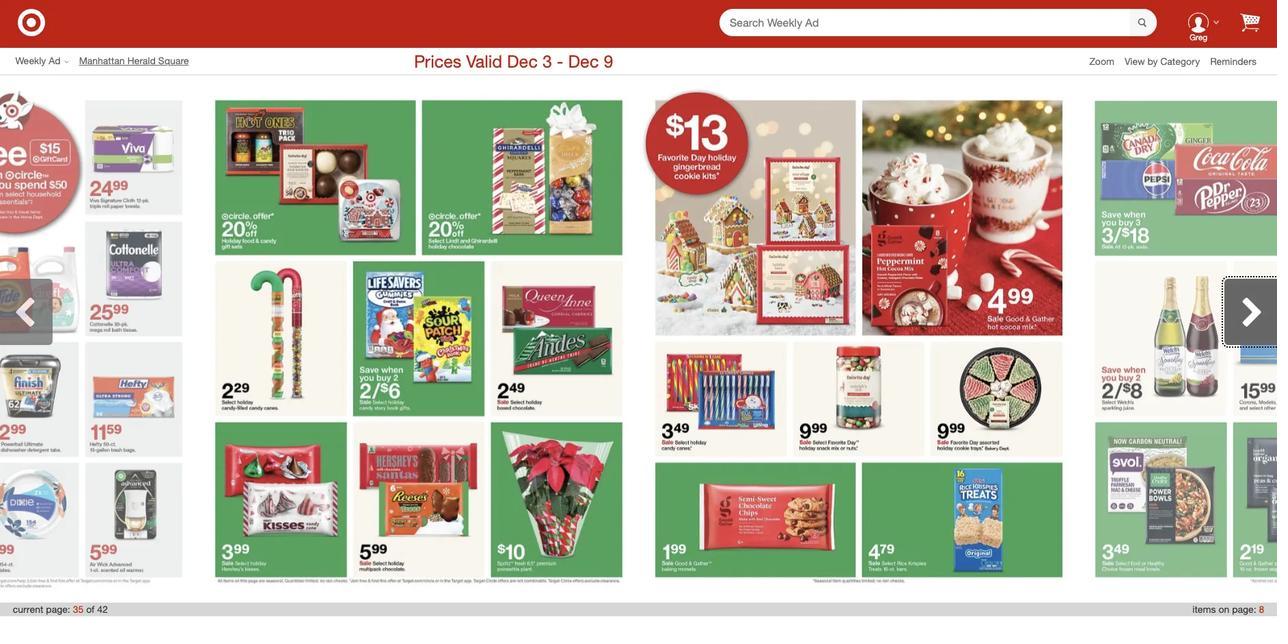 Task type: describe. For each thing, give the bounding box(es) containing it.
page 35 image
[[199, 84, 639, 595]]

35
[[73, 604, 84, 615]]

on
[[1219, 604, 1230, 615]]

-
[[557, 50, 564, 72]]

view by category link
[[1125, 55, 1211, 67]]

herald
[[127, 55, 156, 67]]

weekly
[[15, 55, 46, 67]]

8
[[1260, 604, 1265, 615]]

zoom link
[[1090, 54, 1125, 68]]

page 34 image
[[0, 84, 199, 595]]

greg
[[1190, 32, 1208, 43]]

page 37 image
[[1079, 84, 1278, 595]]

current page: 35 of 42
[[13, 604, 108, 615]]

of
[[86, 604, 95, 615]]

square
[[158, 55, 189, 67]]

zoom
[[1090, 55, 1115, 67]]

reminders link
[[1211, 54, 1267, 68]]

prices
[[414, 50, 462, 72]]

1 dec from the left
[[507, 50, 538, 72]]

3
[[543, 50, 552, 72]]

valid
[[466, 50, 502, 72]]

greg link
[[1178, 0, 1220, 44]]

by
[[1148, 55, 1158, 67]]



Task type: locate. For each thing, give the bounding box(es) containing it.
1 horizontal spatial page:
[[1233, 604, 1257, 615]]

page 36 image
[[639, 84, 1079, 595]]

Search Weekly Ad search field
[[720, 9, 1157, 37]]

view by category
[[1125, 55, 1201, 67]]

view
[[1125, 55, 1145, 67]]

prices valid dec 3 - dec 9
[[414, 50, 613, 72]]

weekly ad
[[15, 55, 61, 67]]

ad
[[49, 55, 61, 67]]

view your cart on target.com image
[[1241, 13, 1261, 32]]

9
[[604, 50, 613, 72]]

manhattan
[[79, 55, 125, 67]]

dec
[[507, 50, 538, 72], [568, 50, 599, 72]]

dec right -
[[568, 50, 599, 72]]

go to target.com image
[[18, 9, 45, 36]]

manhattan herald square
[[79, 55, 189, 67]]

dec left 3
[[507, 50, 538, 72]]

2 dec from the left
[[568, 50, 599, 72]]

page: left 8
[[1233, 604, 1257, 615]]

page:
[[46, 604, 70, 615], [1233, 604, 1257, 615]]

form
[[720, 9, 1157, 37]]

manhattan herald square link
[[79, 54, 199, 68]]

0 horizontal spatial dec
[[507, 50, 538, 72]]

weekly ad link
[[15, 54, 79, 68]]

page: left 35
[[46, 604, 70, 615]]

42
[[97, 604, 108, 615]]

items on page: 8
[[1193, 604, 1265, 615]]

category
[[1161, 55, 1201, 67]]

2 page: from the left
[[1233, 604, 1257, 615]]

1 horizontal spatial dec
[[568, 50, 599, 72]]

1 page: from the left
[[46, 604, 70, 615]]

items
[[1193, 604, 1217, 615]]

reminders
[[1211, 55, 1257, 67]]

current
[[13, 604, 43, 615]]

zoom-in element
[[1090, 55, 1115, 67]]

0 horizontal spatial page:
[[46, 604, 70, 615]]



Task type: vqa. For each thing, say whether or not it's contained in the screenshot.
04
no



